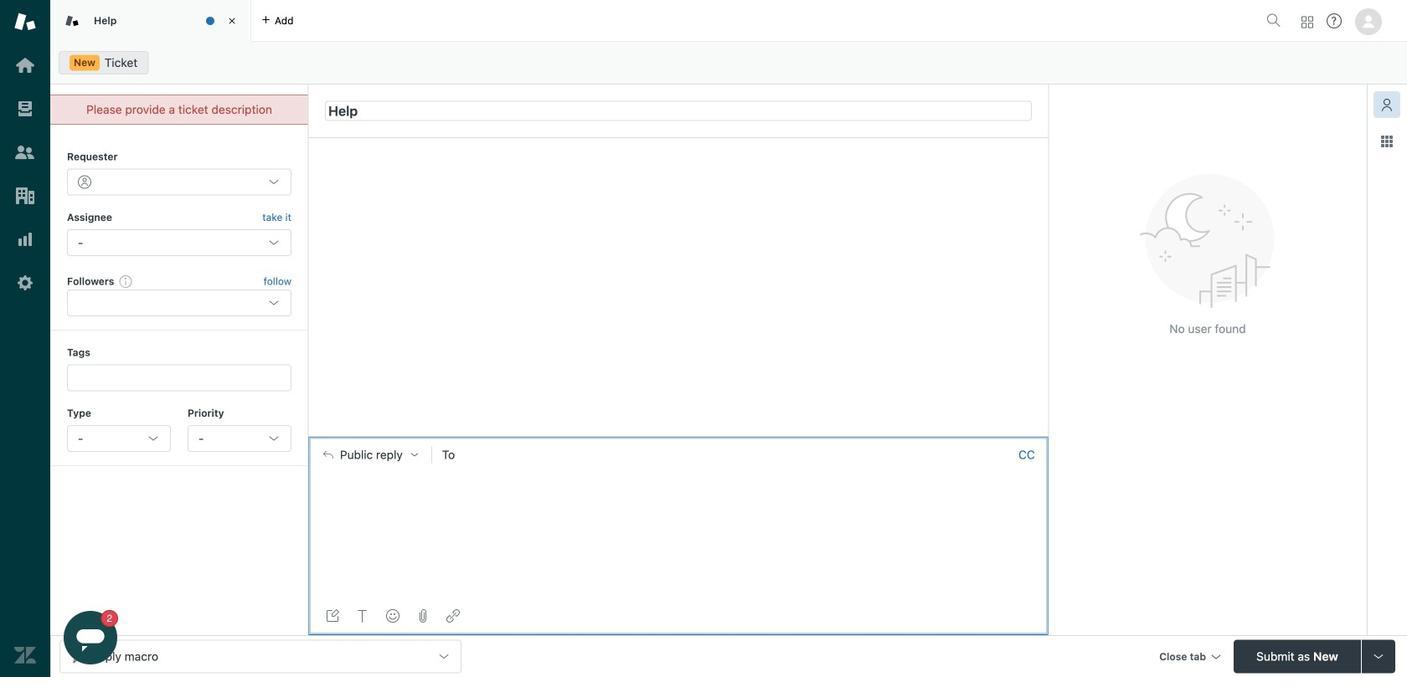 Task type: vqa. For each thing, say whether or not it's contained in the screenshot.
Add user notes text field
no



Task type: describe. For each thing, give the bounding box(es) containing it.
zendesk image
[[14, 645, 36, 667]]

add attachment image
[[416, 610, 430, 623]]

Subject field
[[325, 101, 1032, 121]]

displays possible ticket submission types image
[[1373, 651, 1386, 664]]

organizations image
[[14, 185, 36, 207]]

secondary element
[[50, 46, 1408, 80]]

main element
[[0, 0, 50, 678]]

get started image
[[14, 54, 36, 76]]

get help image
[[1327, 13, 1342, 28]]

add link (cmd k) image
[[447, 610, 460, 623]]



Task type: locate. For each thing, give the bounding box(es) containing it.
Public reply composer text field
[[316, 473, 1042, 508]]

tab
[[50, 0, 251, 42]]

format text image
[[356, 610, 370, 623]]

zendesk support image
[[14, 11, 36, 33]]

customers image
[[14, 142, 36, 163]]

customer context image
[[1381, 98, 1394, 111]]

apps image
[[1381, 135, 1394, 148]]

zendesk products image
[[1302, 16, 1314, 28]]

admin image
[[14, 272, 36, 294]]

close image
[[224, 13, 240, 29]]

draft mode image
[[326, 610, 339, 623]]

reporting image
[[14, 229, 36, 251]]

info on adding followers image
[[119, 275, 133, 288]]

insert emojis image
[[386, 610, 400, 623]]

tabs tab list
[[50, 0, 1260, 42]]

views image
[[14, 98, 36, 120]]



